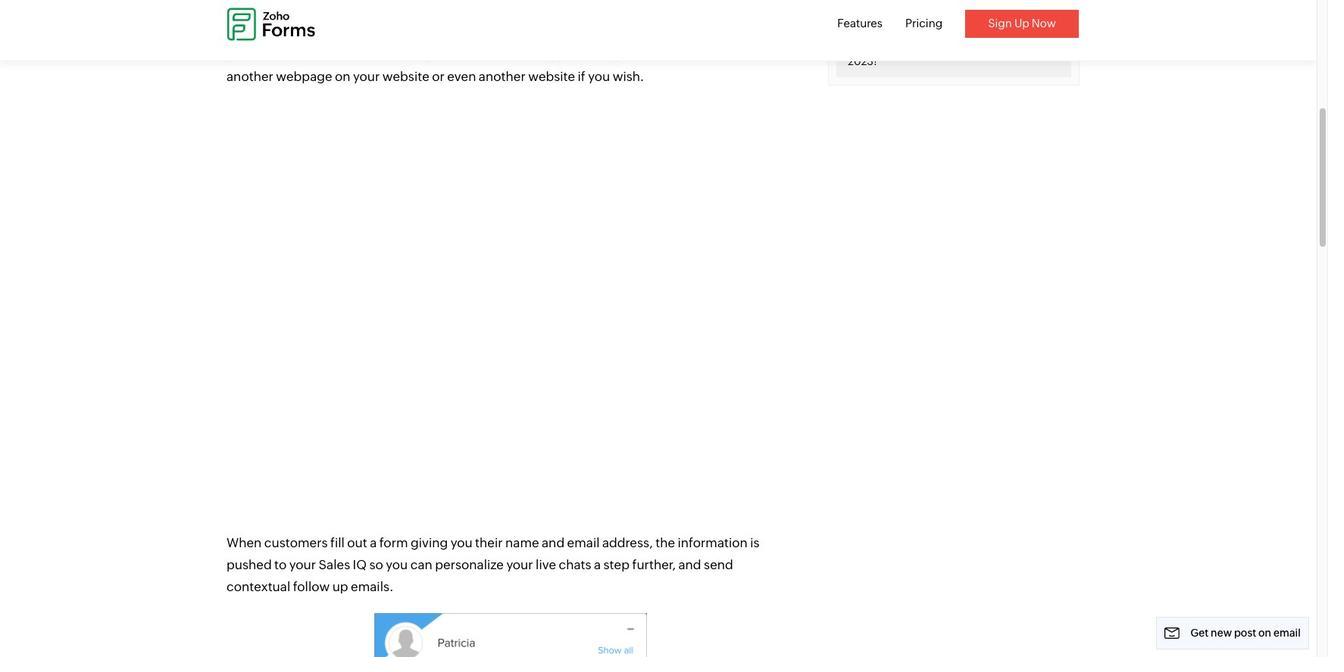 Task type: locate. For each thing, give the bounding box(es) containing it.
form right "the"
[[391, 25, 420, 40]]

1 horizontal spatial email
[[1274, 628, 1301, 640]]

0 horizontal spatial website
[[383, 69, 430, 84]]

your down created, on the left top
[[427, 47, 453, 62]]

or left even
[[432, 69, 445, 84]]

0 vertical spatial once
[[334, 25, 367, 40]]

your inside 'which you can customize to suit your website. once the form is created, you have a number of ways to'
[[251, 25, 278, 40]]

your right boost
[[958, 39, 980, 51]]

a
[[542, 25, 549, 40], [370, 536, 377, 551], [594, 558, 601, 573]]

email up chats
[[567, 536, 600, 551]]

0 vertical spatial is
[[423, 25, 432, 40]]

0 vertical spatial website.
[[280, 25, 331, 40]]

website. up webpage
[[256, 47, 307, 62]]

visitor
[[456, 47, 492, 62]]

1 vertical spatial once
[[391, 47, 424, 62]]

features
[[838, 17, 883, 30]]

redirect link
[[664, 47, 711, 62]]

you up wish.
[[615, 47, 637, 62]]

2 another from the left
[[479, 69, 526, 84]]

to left boost
[[915, 39, 925, 51]]

1 vertical spatial is
[[751, 536, 760, 551]]

1 horizontal spatial a
[[542, 25, 549, 40]]

so
[[370, 558, 383, 573]]

is right 'information'
[[751, 536, 760, 551]]

further,
[[632, 558, 676, 573]]

form up so
[[380, 536, 408, 551]]

is left created, on the left top
[[423, 25, 432, 40]]

your
[[251, 25, 278, 40], [710, 25, 736, 40], [958, 39, 980, 51], [227, 47, 253, 62], [427, 47, 453, 62], [551, 47, 577, 62], [353, 69, 380, 84], [289, 558, 316, 573], [507, 558, 533, 573]]

suit
[[227, 25, 248, 40]]

another down has
[[479, 69, 526, 84]]

to
[[775, 3, 787, 18], [649, 25, 662, 40], [915, 39, 925, 51], [777, 47, 789, 62], [274, 558, 287, 573]]

fill
[[330, 536, 345, 551]]

a right have
[[542, 25, 549, 40]]

up
[[332, 580, 348, 595]]

1 vertical spatial website.
[[256, 47, 307, 62]]

to right customize
[[775, 3, 787, 18]]

0 horizontal spatial a
[[370, 536, 377, 551]]

0 horizontal spatial is
[[423, 25, 432, 40]]

form inside when customers fill out a form giving you their name and email address, the information is pushed to your sales iq so you can personalize your live chats a step further, and send contextual follow up emails.
[[380, 536, 408, 551]]

1 vertical spatial a
[[370, 536, 377, 551]]

1 website from the left
[[383, 69, 430, 84]]

and
[[542, 536, 565, 551]]

your down not
[[353, 69, 380, 84]]

on
[[770, 25, 786, 40], [335, 69, 351, 84], [1259, 628, 1272, 640]]

website down the 'all;'
[[383, 69, 430, 84]]

you
[[661, 3, 683, 18], [486, 25, 508, 40], [615, 47, 637, 62], [588, 69, 610, 84], [451, 536, 473, 551], [386, 558, 408, 573]]

you right which at left top
[[661, 3, 683, 18]]

holiday
[[982, 39, 1018, 51]]

website
[[383, 69, 430, 84], [528, 69, 575, 84]]

follow
[[293, 580, 330, 595]]

can
[[685, 3, 708, 18], [639, 47, 662, 62]]

to down the customers
[[274, 558, 287, 573]]

1 horizontal spatial website
[[528, 69, 575, 84]]

that's
[[310, 47, 345, 62]]

a inside 'which you can customize to suit your website. once the form is created, you have a number of ways to'
[[542, 25, 549, 40]]

sign
[[989, 17, 1013, 30]]

your right suit
[[251, 25, 278, 40]]

redirect
[[664, 47, 711, 62]]

0 vertical spatial email
[[567, 536, 600, 551]]

0 vertical spatial or
[[739, 47, 751, 62]]

website. up that's
[[280, 25, 331, 40]]

once inside 'which you can customize to suit your website. once the form is created, you have a number of ways to'
[[334, 25, 367, 40]]

your inside new features to boost your holiday sales in 2023!
[[958, 39, 980, 51]]

1 vertical spatial or
[[432, 69, 445, 84]]

0 horizontal spatial another
[[227, 69, 274, 84]]

1 vertical spatial can
[[639, 47, 662, 62]]

your down the name
[[507, 558, 533, 573]]

website down filled
[[528, 69, 575, 84]]

1 vertical spatial on
[[335, 69, 351, 84]]

0 horizontal spatial or
[[432, 69, 445, 84]]

on inside the him or her to another webpage on your website or even another website if you wish.
[[335, 69, 351, 84]]

features link
[[838, 17, 883, 30]]

all;
[[371, 47, 389, 62]]

2 horizontal spatial on
[[1259, 628, 1272, 640]]

0 horizontal spatial can
[[639, 47, 662, 62]]

have
[[511, 25, 539, 40]]

1 horizontal spatial another
[[479, 69, 526, 84]]

you inside your form on your website. that's not all; once your visitor has filled your form, you can
[[615, 47, 637, 62]]

0 vertical spatial a
[[542, 25, 549, 40]]

form inside your form on your website. that's not all; once your visitor has filled your form, you can
[[739, 25, 768, 40]]

giving
[[411, 536, 448, 551]]

can personalize
[[411, 558, 504, 573]]

post
[[1235, 628, 1257, 640]]

which
[[622, 3, 658, 18]]

2 horizontal spatial a
[[594, 558, 601, 573]]

step
[[604, 558, 630, 573]]

new features to boost your holiday sales in 2023! section
[[806, 0, 1102, 85]]

1 horizontal spatial once
[[391, 47, 424, 62]]

0 vertical spatial on
[[770, 25, 786, 40]]

0 horizontal spatial email
[[567, 536, 600, 551]]

him or her to another webpage on your website or even another website if you wish.
[[227, 47, 789, 84]]

once up not
[[334, 25, 367, 40]]

on up the her
[[770, 25, 786, 40]]

email right post
[[1274, 628, 1301, 640]]

which you can customize to suit your website. once the form is created, you have a number of ways to
[[227, 3, 787, 40]]

chats
[[559, 558, 592, 573]]

2 vertical spatial a
[[594, 558, 601, 573]]

can left customize
[[685, 3, 708, 18]]

is
[[423, 25, 432, 40], [751, 536, 760, 551]]

or left the her
[[739, 47, 751, 62]]

sign up now link
[[966, 10, 1079, 38]]

form
[[391, 25, 420, 40], [739, 25, 768, 40], [380, 536, 408, 551]]

on inside your form on your website. that's not all; once your visitor has filled your form, you can
[[770, 25, 786, 40]]

pushed
[[227, 558, 272, 573]]

ways
[[617, 25, 647, 40]]

him
[[713, 47, 736, 62]]

you inside the him or her to another webpage on your website or even another website if you wish.
[[588, 69, 610, 84]]

a right out
[[370, 536, 377, 551]]

has
[[495, 47, 516, 62]]

you right if
[[588, 69, 610, 84]]

website.
[[280, 25, 331, 40], [256, 47, 307, 62]]

on down not
[[335, 69, 351, 84]]

another
[[227, 69, 274, 84], [479, 69, 526, 84]]

1 horizontal spatial can
[[685, 3, 708, 18]]

can down ways
[[639, 47, 662, 62]]

sales
[[1020, 39, 1045, 51]]

information
[[678, 536, 748, 551]]

0 vertical spatial can
[[685, 3, 708, 18]]

in
[[1047, 39, 1056, 51]]

her
[[754, 47, 774, 62]]

0 horizontal spatial once
[[334, 25, 367, 40]]

0 horizontal spatial on
[[335, 69, 351, 84]]

another down suit
[[227, 69, 274, 84]]

1 horizontal spatial or
[[739, 47, 751, 62]]

to right the her
[[777, 47, 789, 62]]

email
[[567, 536, 600, 551], [1274, 628, 1301, 640]]

form up the her
[[739, 25, 768, 40]]

when
[[227, 536, 262, 551]]

once right the 'all;'
[[391, 47, 424, 62]]

1 horizontal spatial on
[[770, 25, 786, 40]]

once
[[334, 25, 367, 40], [391, 47, 424, 62]]

or
[[739, 47, 751, 62], [432, 69, 445, 84]]

on right post
[[1259, 628, 1272, 640]]

contextual
[[227, 580, 290, 595]]

wish.
[[613, 69, 645, 84]]

once inside your form on your website. that's not all; once your visitor has filled your form, you can
[[391, 47, 424, 62]]

1 horizontal spatial is
[[751, 536, 760, 551]]

a left step
[[594, 558, 601, 573]]

iq
[[353, 558, 367, 573]]

you right so
[[386, 558, 408, 573]]

your up him
[[710, 25, 736, 40]]

form inside 'which you can customize to suit your website. once the form is created, you have a number of ways to'
[[391, 25, 420, 40]]



Task type: vqa. For each thing, say whether or not it's contained in the screenshot.
1 Min Read
no



Task type: describe. For each thing, give the bounding box(es) containing it.
of
[[602, 25, 614, 40]]

to inside the him or her to another webpage on your website or even another website if you wish.
[[777, 47, 789, 62]]

live
[[536, 558, 556, 573]]

new features to boost your holiday sales in 2023!
[[848, 39, 1056, 67]]

out
[[347, 536, 367, 551]]

name
[[506, 536, 539, 551]]

1 vertical spatial email
[[1274, 628, 1301, 640]]

boost
[[927, 39, 956, 51]]

can inside your form on your website. that's not all; once your visitor has filled your form, you can
[[639, 47, 662, 62]]

website. inside your form on your website. that's not all; once your visitor has filled your form, you can
[[256, 47, 307, 62]]

is inside 'which you can customize to suit your website. once the form is created, you have a number of ways to'
[[423, 25, 432, 40]]

is inside when customers fill out a form giving you their name and email address, the information is pushed to your sales iq so you can personalize your live chats a step further, and send contextual follow up emails.
[[751, 536, 760, 551]]

2 website from the left
[[528, 69, 575, 84]]

when customers fill out a form giving you their name and email address, the information is pushed to your sales iq so you can personalize your live chats a step further, and send contextual follow up emails.
[[227, 536, 760, 595]]

your down number
[[551, 47, 577, 62]]

created,
[[435, 25, 484, 40]]

pricing link
[[906, 17, 943, 30]]

number
[[552, 25, 599, 40]]

emails.
[[351, 580, 394, 595]]

sign up now
[[989, 17, 1057, 30]]

pricing
[[906, 17, 943, 30]]

you up has
[[486, 25, 508, 40]]

new
[[1211, 628, 1233, 640]]

new
[[848, 39, 871, 51]]

to right ways
[[649, 25, 662, 40]]

form,
[[580, 47, 612, 62]]

and send
[[679, 558, 734, 573]]

features
[[873, 39, 913, 51]]

salesiq live chat support image
[[374, 614, 647, 658]]

your inside the him or her to another webpage on your website or even another website if you wish.
[[353, 69, 380, 84]]

website. inside 'which you can customize to suit your website. once the form is created, you have a number of ways to'
[[280, 25, 331, 40]]

now
[[1032, 17, 1057, 30]]

up
[[1015, 17, 1030, 30]]

1 another from the left
[[227, 69, 274, 84]]

customize
[[710, 3, 772, 18]]

the
[[369, 25, 389, 40]]

customers
[[264, 536, 328, 551]]

your down suit
[[227, 47, 253, 62]]

address, the
[[603, 536, 675, 551]]

once for your
[[391, 47, 424, 62]]

2023!
[[848, 55, 877, 67]]

your down the customers
[[289, 558, 316, 573]]

email inside when customers fill out a form giving you their name and email address, the information is pushed to your sales iq so you can personalize your live chats a step further, and send contextual follow up emails.
[[567, 536, 600, 551]]

2 vertical spatial on
[[1259, 628, 1272, 640]]

get new post on email
[[1191, 628, 1301, 640]]

filled
[[518, 47, 548, 62]]

their
[[475, 536, 503, 551]]

webpage
[[276, 69, 332, 84]]

to inside when customers fill out a form giving you their name and email address, the information is pushed to your sales iq so you can personalize your live chats a step further, and send contextual follow up emails.
[[274, 558, 287, 573]]

you up can personalize
[[451, 536, 473, 551]]

get
[[1191, 628, 1209, 640]]

if
[[578, 69, 586, 84]]

once for the
[[334, 25, 367, 40]]

can inside 'which you can customize to suit your website. once the form is created, you have a number of ways to'
[[685, 3, 708, 18]]

to inside new features to boost your holiday sales in 2023!
[[915, 39, 925, 51]]

not
[[348, 47, 368, 62]]

sales
[[319, 558, 350, 573]]

your form on your website. that's not all; once your visitor has filled your form, you can
[[227, 25, 786, 62]]

new features to boost your holiday sales in 2023! link
[[837, 29, 1072, 77]]

even
[[447, 69, 476, 84]]



